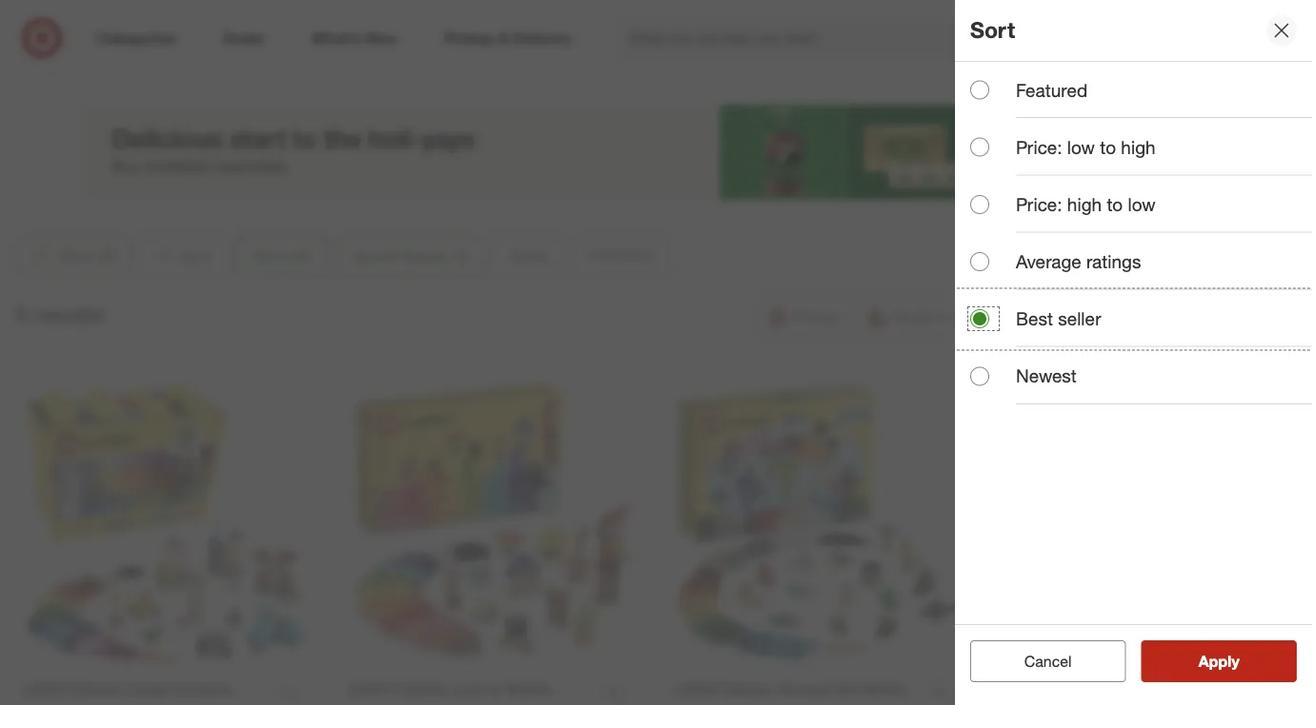 Task type: vqa. For each thing, say whether or not it's contained in the screenshot.
Save within Save 20% on Seasonal candy & snacks
no



Task type: describe. For each thing, give the bounding box(es) containing it.
to for high
[[1100, 136, 1116, 158]]

newest
[[1016, 365, 1077, 387]]

average
[[1016, 251, 1081, 273]]

average ratings
[[1016, 251, 1141, 273]]

apply button
[[1141, 641, 1297, 683]]

best seller
[[1016, 308, 1101, 330]]

1 vertical spatial lego
[[750, 58, 791, 76]]

apply
[[1199, 652, 1239, 671]]

0 vertical spatial high
[[1121, 136, 1156, 158]]

0 horizontal spatial lego
[[566, 14, 643, 48]]

brand experiences link
[[608, 58, 738, 76]]

/
[[742, 58, 747, 76]]

cancel
[[1024, 652, 1072, 671]]

1 horizontal spatial classic
[[796, 58, 845, 76]]

5 results
[[15, 301, 104, 328]]

seller
[[1058, 308, 1101, 330]]



Task type: locate. For each thing, give the bounding box(es) containing it.
price: low to high
[[1016, 136, 1156, 158]]

None radio
[[970, 310, 989, 329], [970, 367, 989, 386], [970, 310, 989, 329], [970, 367, 989, 386]]

classic up experiences
[[650, 14, 746, 48]]

1 price: from the top
[[1016, 136, 1062, 158]]

1 horizontal spatial high
[[1121, 136, 1156, 158]]

low up price: high to low
[[1067, 136, 1095, 158]]

sort
[[970, 17, 1015, 43]]

lego up brand
[[566, 14, 643, 48]]

price: up average
[[1016, 194, 1062, 215]]

classic
[[650, 14, 746, 48], [796, 58, 845, 76]]

0 vertical spatial to
[[1100, 136, 1116, 158]]

5
[[15, 301, 27, 328]]

to
[[1100, 136, 1116, 158], [1107, 194, 1123, 215]]

0 vertical spatial price:
[[1016, 136, 1062, 158]]

1 horizontal spatial lego
[[750, 58, 791, 76]]

0 vertical spatial lego
[[566, 14, 643, 48]]

lego right the /
[[750, 58, 791, 76]]

ratings
[[1086, 251, 1141, 273]]

price: down the featured
[[1016, 136, 1062, 158]]

results
[[33, 301, 104, 328]]

1 vertical spatial price:
[[1016, 194, 1062, 215]]

sort dialog
[[955, 0, 1312, 706]]

experiences
[[653, 58, 738, 76]]

1 vertical spatial high
[[1067, 194, 1102, 215]]

price: high to low
[[1016, 194, 1156, 215]]

featured
[[1016, 79, 1088, 101]]

to for low
[[1107, 194, 1123, 215]]

advertisement region
[[85, 105, 1227, 200]]

to up ratings
[[1107, 194, 1123, 215]]

price:
[[1016, 136, 1062, 158], [1016, 194, 1062, 215]]

1 horizontal spatial low
[[1128, 194, 1156, 215]]

What can we help you find? suggestions appear below search field
[[618, 17, 1060, 59]]

1 vertical spatial classic
[[796, 58, 845, 76]]

best
[[1016, 308, 1053, 330]]

lego classic brand experiences / lego classic (5)
[[566, 14, 866, 76]]

brand
[[608, 58, 649, 76]]

0 horizontal spatial classic
[[650, 14, 746, 48]]

1 vertical spatial low
[[1128, 194, 1156, 215]]

(5)
[[849, 58, 866, 76]]

2 price: from the top
[[1016, 194, 1062, 215]]

low
[[1067, 136, 1095, 158], [1128, 194, 1156, 215]]

1 vertical spatial to
[[1107, 194, 1123, 215]]

low up ratings
[[1128, 194, 1156, 215]]

price: for price: high to low
[[1016, 194, 1062, 215]]

0 horizontal spatial low
[[1067, 136, 1095, 158]]

cancel button
[[970, 641, 1126, 683]]

to up price: high to low
[[1100, 136, 1116, 158]]

price: for price: low to high
[[1016, 136, 1062, 158]]

lego
[[566, 14, 643, 48], [750, 58, 791, 76]]

None radio
[[970, 81, 989, 100], [970, 138, 989, 157], [970, 195, 989, 214], [970, 252, 989, 271], [970, 81, 989, 100], [970, 138, 989, 157], [970, 195, 989, 214], [970, 252, 989, 271]]

classic left (5)
[[796, 58, 845, 76]]

high down the price: low to high
[[1067, 194, 1102, 215]]

high
[[1121, 136, 1156, 158], [1067, 194, 1102, 215]]

0 vertical spatial classic
[[650, 14, 746, 48]]

0 vertical spatial low
[[1067, 136, 1095, 158]]

0 horizontal spatial high
[[1067, 194, 1102, 215]]

high up price: high to low
[[1121, 136, 1156, 158]]



